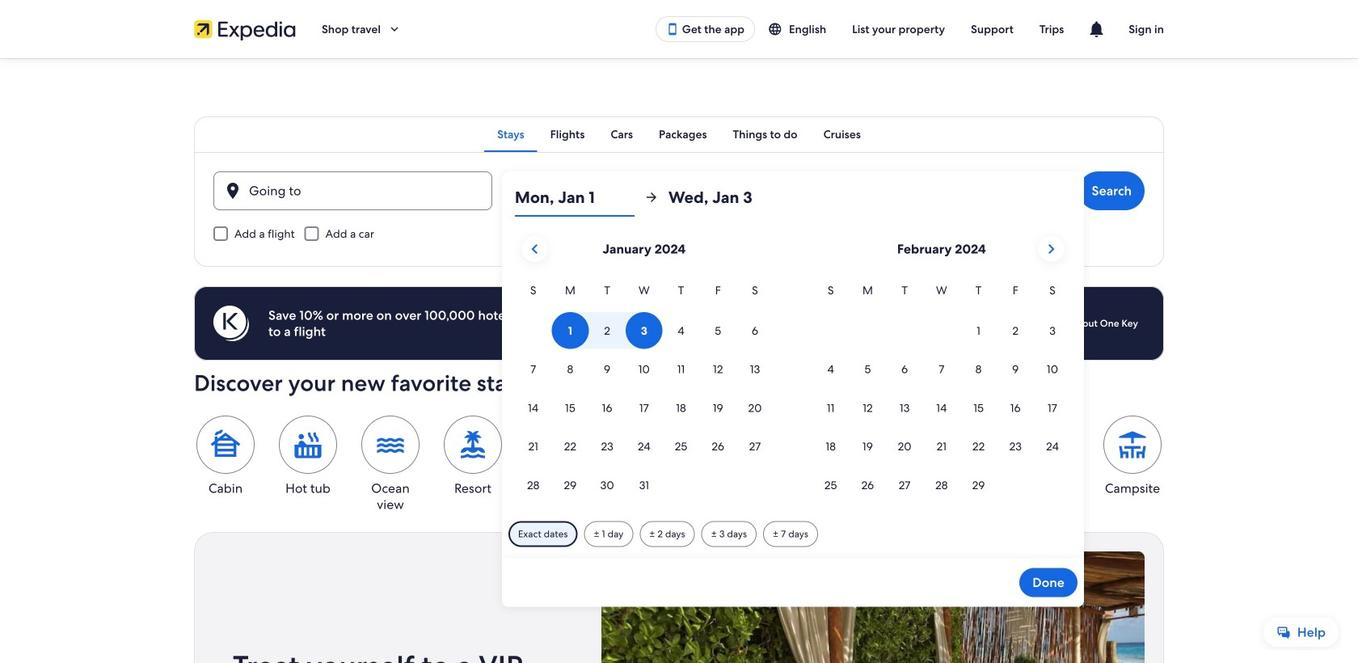 Task type: describe. For each thing, give the bounding box(es) containing it.
communication center icon image
[[1087, 19, 1107, 39]]

january 2024 element
[[515, 281, 774, 505]]

february 2024 element
[[813, 281, 1072, 505]]

previous month image
[[525, 239, 545, 259]]

small image
[[768, 22, 789, 36]]

next month image
[[1042, 239, 1061, 259]]



Task type: locate. For each thing, give the bounding box(es) containing it.
tab list
[[194, 116, 1165, 152]]

expedia logo image
[[194, 18, 296, 40]]

application
[[515, 230, 1072, 505]]

directional image
[[644, 190, 659, 205]]

download the app button image
[[666, 23, 679, 36]]

main content
[[0, 58, 1359, 663]]

shop travel image
[[387, 22, 402, 36]]



Task type: vqa. For each thing, say whether or not it's contained in the screenshot.
'MORE TRAVEL' icon
no



